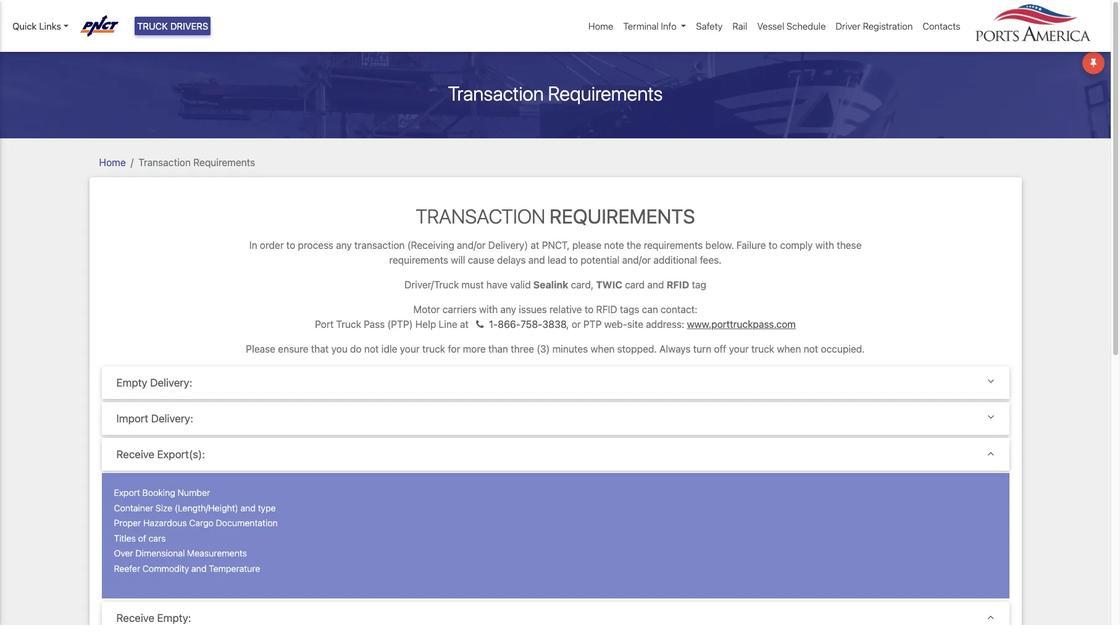 Task type: vqa. For each thing, say whether or not it's contained in the screenshot.
Last Guar. Day
no



Task type: describe. For each thing, give the bounding box(es) containing it.
terminal
[[624, 20, 659, 31]]

container
[[114, 503, 153, 513]]

and right card
[[648, 279, 664, 290]]

info
[[661, 20, 677, 31]]

delivery: for import delivery:
[[151, 412, 193, 425]]

please
[[246, 343, 276, 355]]

drivers
[[170, 20, 208, 31]]

0 vertical spatial rfid
[[667, 279, 690, 290]]

registration
[[863, 20, 913, 31]]

in
[[249, 240, 257, 251]]

terminal info link
[[619, 14, 692, 38]]

please ensure that you do not idle your truck for more than three (3) minutes when stopped. always turn off your truck when not occupied.
[[246, 343, 865, 355]]

0 vertical spatial transaction
[[448, 81, 544, 105]]

contact:
[[661, 304, 698, 315]]

driver/truck must have valid sealink card, twic card and rfid tag
[[405, 279, 707, 290]]

port
[[315, 319, 334, 330]]

receive empty: link
[[116, 612, 995, 625]]

turn
[[694, 343, 712, 355]]

transaction
[[355, 240, 405, 251]]

2 vertical spatial requirements
[[550, 204, 696, 228]]

pnct,
[[542, 240, 570, 251]]

receive for receive empty:
[[116, 612, 154, 625]]

occupied.
[[821, 343, 865, 355]]

2 vertical spatial transaction
[[416, 204, 546, 228]]

rail
[[733, 20, 748, 31]]

1-
[[489, 319, 498, 330]]

driver registration
[[836, 20, 913, 31]]

0 horizontal spatial and/or
[[457, 240, 486, 251]]

2 when from the left
[[777, 343, 802, 355]]

these
[[837, 240, 862, 251]]

please
[[573, 240, 602, 251]]

safety link
[[692, 14, 728, 38]]

to right 'order'
[[287, 240, 295, 251]]

failure
[[737, 240, 766, 251]]

1 vertical spatial requirements
[[193, 157, 255, 168]]

ptp
[[584, 319, 602, 330]]

web-
[[605, 319, 628, 330]]

proper
[[114, 518, 141, 528]]

angle down image for empty:
[[988, 612, 995, 623]]

of
[[138, 533, 146, 544]]

rail link
[[728, 14, 753, 38]]

have
[[487, 279, 508, 290]]

links
[[39, 20, 61, 31]]

idle
[[382, 343, 397, 355]]

motor
[[414, 304, 440, 315]]

0 horizontal spatial home
[[99, 157, 126, 168]]

booking
[[143, 488, 175, 498]]

must
[[462, 279, 484, 290]]

empty:
[[157, 612, 191, 625]]

in order to process any transaction (receiving and/or delivery) at pnct, please note the requirements below. failure to comply with these requirements will cause delays and lead to potential and/or additional fees.
[[249, 240, 862, 266]]

export booking number container size (length/height) and type proper hazardous cargo documentation titles of cars over dimensional measurements reefer commodity and temperature
[[114, 488, 278, 574]]

site
[[628, 319, 644, 330]]

2 truck from the left
[[752, 343, 775, 355]]

cargo
[[189, 518, 214, 528]]

vessel schedule link
[[753, 14, 831, 38]]

empty
[[116, 376, 147, 389]]

import
[[116, 412, 148, 425]]

receive export(s): tab panel
[[102, 473, 1010, 601]]

always
[[660, 343, 691, 355]]

to inside motor carriers with any issues relative to rfid tags can contact: port truck pass (ptp) help line at
[[585, 304, 594, 315]]

receive export(s): link
[[116, 448, 995, 461]]

safety
[[696, 20, 723, 31]]

1 vertical spatial transaction requirements
[[139, 157, 255, 168]]

lead
[[548, 255, 567, 266]]

with inside in order to process any transaction (receiving and/or delivery) at pnct, please note the requirements below. failure to comply with these requirements will cause delays and lead to potential and/or additional fees.
[[816, 240, 835, 251]]

angle down image
[[988, 412, 995, 423]]

vessel
[[758, 20, 785, 31]]

tab list containing empty delivery:
[[102, 366, 1010, 625]]

1-866-758-3838 link
[[471, 319, 567, 330]]

2 your from the left
[[729, 343, 749, 355]]

contacts link
[[918, 14, 966, 38]]

measurements
[[187, 548, 247, 559]]

angle down image for delivery:
[[988, 376, 995, 387]]

help
[[416, 319, 436, 330]]

www.porttruckpass.com
[[687, 319, 796, 330]]

and up documentation
[[241, 503, 256, 513]]

size
[[156, 503, 172, 513]]

758-
[[521, 319, 543, 330]]

truck drivers
[[137, 20, 208, 31]]

off
[[714, 343, 727, 355]]

driver
[[836, 20, 861, 31]]

terminal info
[[624, 20, 677, 31]]

issues
[[519, 304, 547, 315]]

receive for receive export(s):
[[116, 448, 154, 461]]

(ptp)
[[388, 319, 413, 330]]

cars
[[149, 533, 166, 544]]

minutes
[[553, 343, 588, 355]]

receive export(s):
[[116, 448, 205, 461]]

phone image
[[476, 319, 484, 329]]

truck drivers link
[[135, 17, 211, 35]]

1 truck from the left
[[422, 343, 446, 355]]

relative
[[550, 304, 582, 315]]

export
[[114, 488, 140, 498]]

line
[[439, 319, 458, 330]]

hazardous
[[143, 518, 187, 528]]

0 vertical spatial truck
[[137, 20, 168, 31]]

that
[[311, 343, 329, 355]]



Task type: locate. For each thing, give the bounding box(es) containing it.
, or ptp web-site address: www.porttruckpass.com
[[567, 319, 796, 330]]

empty delivery:
[[116, 376, 192, 389]]

0 vertical spatial with
[[816, 240, 835, 251]]

1 vertical spatial at
[[460, 319, 469, 330]]

with inside motor carriers with any issues relative to rfid tags can contact: port truck pass (ptp) help line at
[[479, 304, 498, 315]]

your right off
[[729, 343, 749, 355]]

1 vertical spatial angle down image
[[988, 448, 995, 459]]

twic
[[596, 279, 623, 290]]

1 vertical spatial home link
[[99, 157, 126, 168]]

driver registration link
[[831, 14, 918, 38]]

delivery: inside import delivery: link
[[151, 412, 193, 425]]

number
[[178, 488, 210, 498]]

1 horizontal spatial truck
[[336, 319, 361, 330]]

0 horizontal spatial truck
[[137, 20, 168, 31]]

0 vertical spatial receive
[[116, 448, 154, 461]]

home link
[[584, 14, 619, 38], [99, 157, 126, 168]]

and
[[529, 255, 545, 266], [648, 279, 664, 290], [241, 503, 256, 513], [191, 563, 207, 574]]

below.
[[706, 240, 734, 251]]

any
[[336, 240, 352, 251], [501, 304, 517, 315]]

when down 'ptp' on the right of page
[[591, 343, 615, 355]]

truck
[[137, 20, 168, 31], [336, 319, 361, 330]]

sealink
[[534, 279, 569, 290]]

import delivery: link
[[116, 412, 995, 425]]

requirements up the additional
[[644, 240, 703, 251]]

and/or up cause
[[457, 240, 486, 251]]

import delivery:
[[116, 412, 193, 425]]

angle down image for export(s):
[[988, 448, 995, 459]]

1 horizontal spatial at
[[531, 240, 540, 251]]

additional
[[654, 255, 698, 266]]

transaction
[[448, 81, 544, 105], [139, 157, 191, 168], [416, 204, 546, 228]]

angle down image inside receive empty: link
[[988, 612, 995, 623]]

fees.
[[700, 255, 722, 266]]

2 not from the left
[[804, 343, 819, 355]]

receive left empty: at the bottom
[[116, 612, 154, 625]]

and left lead at the top of page
[[529, 255, 545, 266]]

to right failure on the top of page
[[769, 240, 778, 251]]

1 horizontal spatial rfid
[[667, 279, 690, 290]]

1 vertical spatial truck
[[336, 319, 361, 330]]

receive down import
[[116, 448, 154, 461]]

and/or down the
[[623, 255, 651, 266]]

delivery: inside empty delivery: link
[[150, 376, 192, 389]]

quick links link
[[12, 19, 68, 33]]

1 vertical spatial and/or
[[623, 255, 651, 266]]

0 horizontal spatial rfid
[[596, 304, 618, 315]]

1 vertical spatial delivery:
[[151, 412, 193, 425]]

and down measurements
[[191, 563, 207, 574]]

truck left 'drivers'
[[137, 20, 168, 31]]

1 receive from the top
[[116, 448, 154, 461]]

valid
[[510, 279, 531, 290]]

2 vertical spatial angle down image
[[988, 612, 995, 623]]

1 when from the left
[[591, 343, 615, 355]]

to right lead at the top of page
[[569, 255, 578, 266]]

quick
[[12, 20, 37, 31]]

ensure
[[278, 343, 309, 355]]

your right idle
[[400, 343, 420, 355]]

will
[[451, 255, 465, 266]]

and inside in order to process any transaction (receiving and/or delivery) at pnct, please note the requirements below. failure to comply with these requirements will cause delays and lead to potential and/or additional fees.
[[529, 255, 545, 266]]

0 horizontal spatial not
[[364, 343, 379, 355]]

3 angle down image from the top
[[988, 612, 995, 623]]

commodity
[[143, 563, 189, 574]]

with up '1-'
[[479, 304, 498, 315]]

driver/truck
[[405, 279, 459, 290]]

0 horizontal spatial with
[[479, 304, 498, 315]]

angle down image inside empty delivery: link
[[988, 376, 995, 387]]

any inside motor carriers with any issues relative to rfid tags can contact: port truck pass (ptp) help line at
[[501, 304, 517, 315]]

export(s):
[[157, 448, 205, 461]]

0 horizontal spatial any
[[336, 240, 352, 251]]

reefer
[[114, 563, 140, 574]]

type
[[258, 503, 276, 513]]

,
[[567, 319, 569, 330]]

card
[[625, 279, 645, 290]]

1 vertical spatial requirements
[[389, 255, 449, 266]]

at
[[531, 240, 540, 251], [460, 319, 469, 330]]

cause
[[468, 255, 495, 266]]

more
[[463, 343, 486, 355]]

not left the 'occupied.'
[[804, 343, 819, 355]]

angle down image
[[988, 376, 995, 387], [988, 448, 995, 459], [988, 612, 995, 623]]

rfid left tag
[[667, 279, 690, 290]]

to up 'ptp' on the right of page
[[585, 304, 594, 315]]

1 not from the left
[[364, 343, 379, 355]]

order
[[260, 240, 284, 251]]

do
[[350, 343, 362, 355]]

not right do
[[364, 343, 379, 355]]

three
[[511, 343, 534, 355]]

contacts
[[923, 20, 961, 31]]

0 vertical spatial any
[[336, 240, 352, 251]]

0 horizontal spatial your
[[400, 343, 420, 355]]

1 horizontal spatial requirements
[[644, 240, 703, 251]]

0 horizontal spatial at
[[460, 319, 469, 330]]

1 vertical spatial rfid
[[596, 304, 618, 315]]

(length/height)
[[175, 503, 238, 513]]

1 horizontal spatial your
[[729, 343, 749, 355]]

over
[[114, 548, 133, 559]]

any right process
[[336, 240, 352, 251]]

schedule
[[787, 20, 826, 31]]

1 angle down image from the top
[[988, 376, 995, 387]]

potential
[[581, 255, 620, 266]]

when down the "www.porttruckpass.com" link
[[777, 343, 802, 355]]

truck
[[422, 343, 446, 355], [752, 343, 775, 355]]

0 horizontal spatial requirements
[[389, 255, 449, 266]]

0 vertical spatial and/or
[[457, 240, 486, 251]]

0 vertical spatial at
[[531, 240, 540, 251]]

1 horizontal spatial with
[[816, 240, 835, 251]]

delivery: for empty delivery:
[[150, 376, 192, 389]]

truck left for
[[422, 343, 446, 355]]

delivery: right empty
[[150, 376, 192, 389]]

truck down the www.porttruckpass.com
[[752, 343, 775, 355]]

dimensional
[[136, 548, 185, 559]]

0 vertical spatial angle down image
[[988, 376, 995, 387]]

0 vertical spatial home
[[589, 20, 614, 31]]

home
[[589, 20, 614, 31], [99, 157, 126, 168]]

0 vertical spatial transaction requirements
[[448, 81, 663, 105]]

process
[[298, 240, 334, 251]]

documentation
[[216, 518, 278, 528]]

note
[[604, 240, 624, 251]]

delivery:
[[150, 376, 192, 389], [151, 412, 193, 425]]

rfid up the web-
[[596, 304, 618, 315]]

1 vertical spatial with
[[479, 304, 498, 315]]

0 horizontal spatial when
[[591, 343, 615, 355]]

or
[[572, 319, 581, 330]]

truck right port
[[336, 319, 361, 330]]

than
[[489, 343, 508, 355]]

866-
[[498, 319, 521, 330]]

0 vertical spatial home link
[[584, 14, 619, 38]]

angle down image inside receive export(s): link
[[988, 448, 995, 459]]

0 horizontal spatial truck
[[422, 343, 446, 355]]

0 vertical spatial delivery:
[[150, 376, 192, 389]]

1 horizontal spatial and/or
[[623, 255, 651, 266]]

the
[[627, 240, 642, 251]]

you
[[331, 343, 348, 355]]

stopped.
[[618, 343, 657, 355]]

1 vertical spatial home
[[99, 157, 126, 168]]

at inside motor carriers with any issues relative to rfid tags can contact: port truck pass (ptp) help line at
[[460, 319, 469, 330]]

can
[[642, 304, 658, 315]]

truck inside motor carriers with any issues relative to rfid tags can contact: port truck pass (ptp) help line at
[[336, 319, 361, 330]]

delivery: up export(s):
[[151, 412, 193, 425]]

not
[[364, 343, 379, 355], [804, 343, 819, 355]]

2 receive from the top
[[116, 612, 154, 625]]

at left pnct, in the top of the page
[[531, 240, 540, 251]]

requirements down "(receiving" in the left of the page
[[389, 255, 449, 266]]

1 horizontal spatial any
[[501, 304, 517, 315]]

comply
[[781, 240, 813, 251]]

pass
[[364, 319, 385, 330]]

card,
[[571, 279, 594, 290]]

rfid inside motor carriers with any issues relative to rfid tags can contact: port truck pass (ptp) help line at
[[596, 304, 618, 315]]

1 horizontal spatial home link
[[584, 14, 619, 38]]

at down carriers on the left of page
[[460, 319, 469, 330]]

titles
[[114, 533, 136, 544]]

any inside in order to process any transaction (receiving and/or delivery) at pnct, please note the requirements below. failure to comply with these requirements will cause delays and lead to potential and/or additional fees.
[[336, 240, 352, 251]]

delivery)
[[489, 240, 528, 251]]

motor carriers with any issues relative to rfid tags can contact: port truck pass (ptp) help line at
[[315, 304, 698, 330]]

2 angle down image from the top
[[988, 448, 995, 459]]

1-866-758-3838
[[487, 319, 567, 330]]

0 vertical spatial requirements
[[548, 81, 663, 105]]

2 vertical spatial transaction requirements
[[416, 204, 696, 228]]

tags
[[620, 304, 640, 315]]

requirements
[[548, 81, 663, 105], [193, 157, 255, 168], [550, 204, 696, 228]]

for
[[448, 343, 460, 355]]

(receiving
[[408, 240, 455, 251]]

empty delivery: link
[[116, 376, 995, 389]]

at inside in order to process any transaction (receiving and/or delivery) at pnct, please note the requirements below. failure to comply with these requirements will cause delays and lead to potential and/or additional fees.
[[531, 240, 540, 251]]

1 horizontal spatial when
[[777, 343, 802, 355]]

0 horizontal spatial home link
[[99, 157, 126, 168]]

1 your from the left
[[400, 343, 420, 355]]

to
[[287, 240, 295, 251], [769, 240, 778, 251], [569, 255, 578, 266], [585, 304, 594, 315]]

1 vertical spatial any
[[501, 304, 517, 315]]

1 horizontal spatial not
[[804, 343, 819, 355]]

1 vertical spatial receive
[[116, 612, 154, 625]]

tab list
[[102, 366, 1010, 625]]

with left the these
[[816, 240, 835, 251]]

0 vertical spatial requirements
[[644, 240, 703, 251]]

(3)
[[537, 343, 550, 355]]

any up 866-
[[501, 304, 517, 315]]

tag
[[692, 279, 707, 290]]

delays
[[497, 255, 526, 266]]

vessel schedule
[[758, 20, 826, 31]]

1 horizontal spatial truck
[[752, 343, 775, 355]]

1 vertical spatial transaction
[[139, 157, 191, 168]]

1 horizontal spatial home
[[589, 20, 614, 31]]



